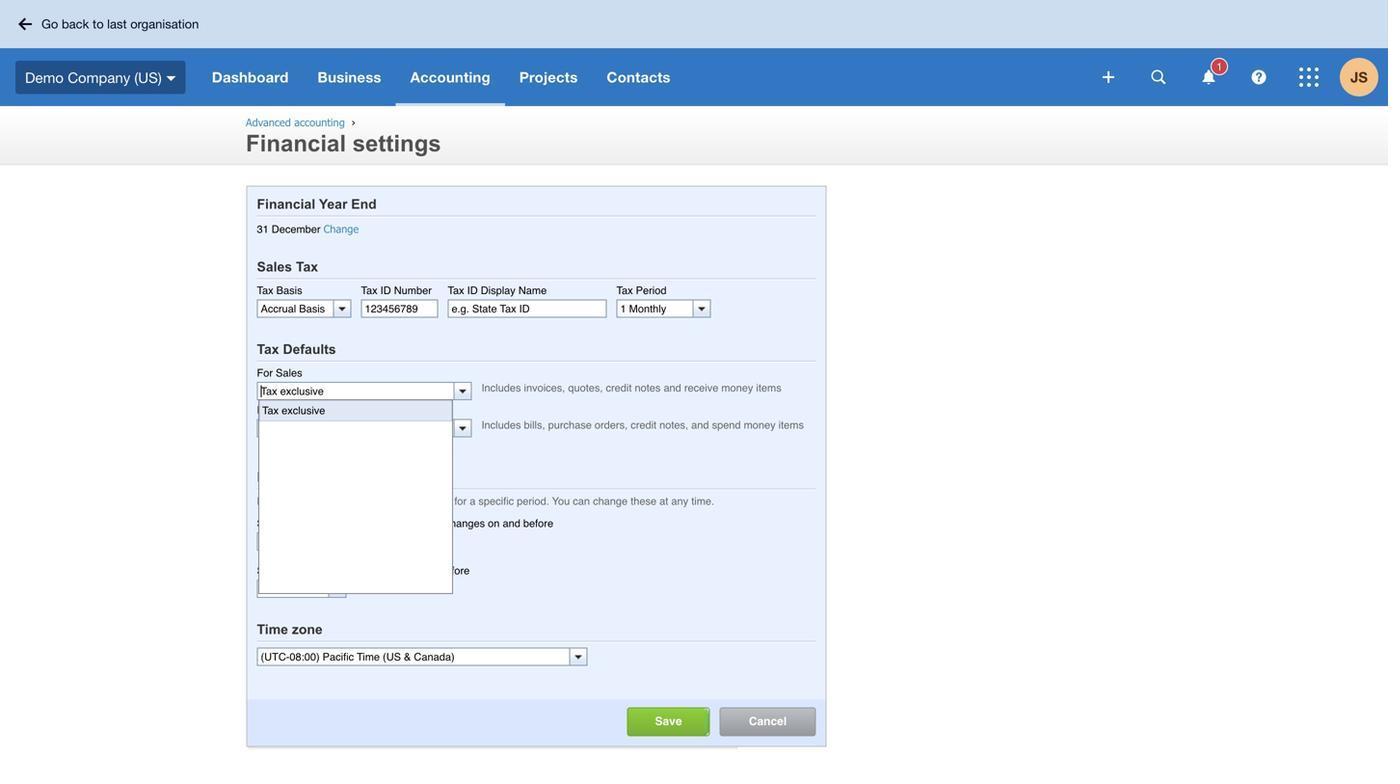 Task type: vqa. For each thing, say whether or not it's contained in the screenshot.
rightmost the 1
no



Task type: describe. For each thing, give the bounding box(es) containing it.
accounting
[[294, 116, 345, 129]]

notes,
[[660, 419, 689, 431]]

stop all users (except advisors) making changes on and before
[[257, 517, 554, 529]]

display
[[481, 285, 516, 297]]

for for for purchases
[[257, 404, 273, 416]]

purchase
[[548, 419, 592, 431]]

name
[[519, 285, 547, 297]]

1 button
[[1190, 48, 1229, 106]]

advanced
[[246, 116, 291, 129]]

accounting
[[410, 68, 491, 86]]

tax exclusive
[[262, 405, 325, 417]]

bills,
[[524, 419, 545, 431]]

spend
[[712, 419, 741, 431]]

1 vertical spatial credit
[[631, 419, 657, 431]]

31 december change
[[257, 222, 359, 235]]

lock for lock dates
[[257, 470, 289, 485]]

advanced accounting › financial settings
[[246, 116, 441, 156]]

tax up basis
[[296, 259, 318, 274]]

0 horizontal spatial changes
[[361, 565, 401, 577]]

1 vertical spatial on
[[404, 565, 416, 577]]

quotes,
[[568, 382, 603, 394]]

time
[[257, 622, 288, 637]]

invoices,
[[524, 382, 565, 394]]

all for stop all users (except advisors) making changes on and before
[[282, 517, 292, 529]]

demo
[[25, 69, 64, 86]]

tax id number
[[361, 285, 432, 297]]

organisation
[[130, 16, 199, 31]]

to
[[93, 16, 104, 31]]

tax period
[[617, 285, 667, 297]]

number
[[394, 285, 432, 297]]

advisors)
[[362, 517, 405, 529]]

you
[[552, 495, 570, 507]]

1
[[1217, 60, 1223, 73]]

for purchases
[[257, 404, 326, 416]]

0 vertical spatial credit
[[606, 382, 632, 394]]

company
[[68, 69, 130, 86]]

at
[[660, 495, 669, 507]]

change link
[[324, 222, 359, 235]]

sales tax
[[257, 259, 318, 274]]

change
[[593, 495, 628, 507]]

includes invoices, quotes, credit notes and receive money items
[[482, 382, 782, 394]]

0 vertical spatial items
[[756, 382, 782, 394]]

a
[[470, 495, 476, 507]]

Stop all users (except advisors) making changes on and before text field
[[258, 533, 328, 550]]

users for making
[[295, 565, 321, 577]]

changed
[[411, 495, 452, 507]]

lock dates stop data from being changed for a specific period. you can change these at any time.
[[257, 495, 715, 507]]

0 horizontal spatial making
[[324, 565, 358, 577]]

last
[[107, 16, 127, 31]]

stop for stop all users (except advisors) making changes on and before
[[257, 517, 279, 529]]

for sales
[[257, 367, 302, 379]]

settings
[[353, 131, 441, 156]]

›
[[352, 116, 356, 129]]

end
[[351, 197, 377, 212]]

tax basis
[[257, 285, 302, 297]]

tax defaults
[[257, 342, 336, 357]]

tax id display name
[[448, 285, 547, 297]]

change
[[324, 222, 359, 235]]

svg image inside go back to last organisation link
[[18, 18, 32, 30]]

business
[[318, 68, 382, 86]]

and down specific
[[503, 517, 521, 529]]

all for stop all users making changes on and before
[[282, 565, 292, 577]]

svg image inside demo company (us) popup button
[[167, 76, 176, 81]]

tax for tax id display name
[[448, 285, 464, 297]]

back
[[62, 16, 89, 31]]

being
[[382, 495, 408, 507]]

cancel
[[749, 715, 787, 728]]

notes
[[635, 382, 661, 394]]

exclusive
[[282, 405, 325, 417]]

demo company (us) button
[[0, 48, 197, 106]]

go back to last organisation
[[41, 16, 199, 31]]

year
[[319, 197, 348, 212]]

for
[[455, 495, 467, 507]]

stop for stop all users making changes on and before
[[257, 565, 279, 577]]

id for display
[[467, 285, 478, 297]]

and right notes
[[664, 382, 682, 394]]

purchases
[[276, 404, 326, 416]]

period
[[636, 285, 667, 297]]

business button
[[303, 48, 396, 106]]



Task type: locate. For each thing, give the bounding box(es) containing it.
accounting button
[[396, 48, 505, 106]]

js
[[1351, 68, 1369, 86]]

1 vertical spatial changes
[[361, 565, 401, 577]]

receive
[[685, 382, 719, 394]]

0 vertical spatial all
[[282, 517, 292, 529]]

0 vertical spatial users
[[295, 517, 321, 529]]

and down stop all users (except advisors) making changes on and before
[[419, 565, 437, 577]]

tax left period
[[617, 285, 633, 297]]

users
[[295, 517, 321, 529], [295, 565, 321, 577]]

0 vertical spatial for
[[257, 367, 273, 379]]

1 vertical spatial before
[[440, 565, 470, 577]]

0 vertical spatial stop
[[257, 517, 279, 529]]

Stop all users making changes on and before text field
[[258, 581, 328, 597]]

zone
[[292, 622, 323, 637]]

sales down the tax defaults
[[276, 367, 302, 379]]

making down changed
[[408, 517, 442, 529]]

1 vertical spatial making
[[324, 565, 358, 577]]

tax for tax basis
[[257, 285, 274, 297]]

dashboard
[[212, 68, 289, 86]]

data
[[334, 495, 355, 507]]

2 users from the top
[[295, 565, 321, 577]]

banner containing dashboard
[[0, 0, 1389, 106]]

(except
[[324, 517, 359, 529]]

financial up the december
[[257, 197, 316, 212]]

0 vertical spatial money
[[722, 382, 754, 394]]

advanced accounting link
[[246, 116, 345, 129]]

on down stop all users (except advisors) making changes on and before
[[404, 565, 416, 577]]

0 horizontal spatial before
[[440, 565, 470, 577]]

and
[[664, 382, 682, 394], [692, 419, 709, 431], [503, 517, 521, 529], [419, 565, 437, 577]]

these
[[631, 495, 657, 507]]

lock for lock dates stop data from being changed for a specific period. you can change these at any time.
[[257, 495, 279, 507]]

svg image
[[1300, 68, 1319, 87], [1152, 70, 1166, 84], [1103, 71, 1115, 83], [167, 76, 176, 81]]

(us)
[[134, 69, 162, 86]]

any
[[672, 495, 689, 507]]

projects button
[[505, 48, 593, 106]]

id left number
[[381, 285, 391, 297]]

includes left bills,
[[482, 419, 521, 431]]

stop
[[257, 517, 279, 529], [257, 565, 279, 577]]

lock up the dates
[[257, 470, 289, 485]]

all up stop all users making changes on and before text field
[[282, 565, 292, 577]]

1 id from the left
[[381, 285, 391, 297]]

1 stop from the top
[[257, 517, 279, 529]]

1 lock from the top
[[257, 470, 289, 485]]

tax up for sales
[[257, 342, 279, 357]]

tax for tax period
[[617, 285, 633, 297]]

cancel link
[[721, 708, 815, 735]]

1 vertical spatial all
[[282, 565, 292, 577]]

1 horizontal spatial on
[[488, 517, 500, 529]]

credit left notes
[[606, 382, 632, 394]]

1 horizontal spatial changes
[[445, 517, 485, 529]]

includes left invoices,
[[482, 382, 521, 394]]

svg image left 1
[[1203, 70, 1216, 84]]

changes
[[445, 517, 485, 529], [361, 565, 401, 577]]

dates
[[282, 495, 308, 507]]

0 vertical spatial making
[[408, 517, 442, 529]]

go back to last organisation link
[[12, 9, 211, 40]]

contacts
[[607, 68, 671, 86]]

users up stop all users (except advisors) making changes on and before text field
[[295, 517, 321, 529]]

0 vertical spatial financial
[[246, 131, 346, 156]]

0 vertical spatial on
[[488, 517, 500, 529]]

id
[[381, 285, 391, 297], [467, 285, 478, 297]]

0 vertical spatial changes
[[445, 517, 485, 529]]

and right notes,
[[692, 419, 709, 431]]

id left display
[[467, 285, 478, 297]]

1 vertical spatial money
[[744, 419, 776, 431]]

1 vertical spatial financial
[[257, 197, 316, 212]]

1 users from the top
[[295, 517, 321, 529]]

tax for tax exclusive
[[262, 405, 279, 417]]

financial year end
[[257, 197, 377, 212]]

tax left display
[[448, 285, 464, 297]]

basis
[[276, 285, 302, 297]]

1 includes from the top
[[482, 382, 521, 394]]

lock dates
[[257, 470, 333, 485]]

1 vertical spatial items
[[779, 419, 804, 431]]

1 vertical spatial lock
[[257, 495, 279, 507]]

users for (except
[[295, 517, 321, 529]]

demo company (us)
[[25, 69, 162, 86]]

before down period. on the bottom of the page
[[524, 517, 554, 529]]

2 lock from the top
[[257, 495, 279, 507]]

save button
[[628, 708, 709, 735]]

financial down advanced accounting link
[[246, 131, 346, 156]]

2 stop from the top
[[257, 565, 279, 577]]

2 for from the top
[[257, 404, 273, 416]]

svg image inside "1" popup button
[[1203, 70, 1216, 84]]

for for for sales
[[257, 367, 273, 379]]

stop up stop all users (except advisors) making changes on and before text field
[[257, 517, 279, 529]]

contacts button
[[593, 48, 685, 106]]

changes down advisors)
[[361, 565, 401, 577]]

all up stop all users (except advisors) making changes on and before text field
[[282, 517, 292, 529]]

stop
[[311, 495, 331, 507]]

tax left exclusive
[[262, 405, 279, 417]]

orders,
[[595, 419, 628, 431]]

dates
[[292, 470, 329, 485]]

dashboard link
[[197, 48, 303, 106]]

id for number
[[381, 285, 391, 297]]

svg image left go
[[18, 18, 32, 30]]

1 vertical spatial users
[[295, 565, 321, 577]]

defaults
[[283, 342, 336, 357]]

on
[[488, 517, 500, 529], [404, 565, 416, 577]]

banner
[[0, 0, 1389, 106]]

2 all from the top
[[282, 565, 292, 577]]

sales up tax basis
[[257, 259, 292, 274]]

for down the tax defaults
[[257, 367, 273, 379]]

can
[[573, 495, 590, 507]]

0 horizontal spatial svg image
[[18, 18, 32, 30]]

go
[[41, 16, 58, 31]]

1 horizontal spatial making
[[408, 517, 442, 529]]

tax left basis
[[257, 285, 274, 297]]

credit
[[606, 382, 632, 394], [631, 419, 657, 431]]

1 horizontal spatial before
[[524, 517, 554, 529]]

includes for includes bills, purchase orders, credit notes, and spend money items
[[482, 419, 521, 431]]

0 vertical spatial sales
[[257, 259, 292, 274]]

users up stop all users making changes on and before text field
[[295, 565, 321, 577]]

stop up stop all users making changes on and before text field
[[257, 565, 279, 577]]

december
[[272, 223, 321, 235]]

money right spend
[[744, 419, 776, 431]]

making
[[408, 517, 442, 529], [324, 565, 358, 577]]

None text field
[[618, 301, 693, 317], [258, 649, 569, 665], [618, 301, 693, 317], [258, 649, 569, 665]]

period.
[[517, 495, 550, 507]]

credit left notes,
[[631, 419, 657, 431]]

items right receive
[[756, 382, 782, 394]]

0 vertical spatial before
[[524, 517, 554, 529]]

2 id from the left
[[467, 285, 478, 297]]

svg image right 1
[[1252, 70, 1267, 84]]

tax for tax defaults
[[257, 342, 279, 357]]

tax for tax id number
[[361, 285, 378, 297]]

1 for from the top
[[257, 367, 273, 379]]

making down (except
[[324, 565, 358, 577]]

before down stop all users (except advisors) making changes on and before
[[440, 565, 470, 577]]

on down specific
[[488, 517, 500, 529]]

1 all from the top
[[282, 517, 292, 529]]

financial inside advanced accounting › financial settings
[[246, 131, 346, 156]]

items
[[756, 382, 782, 394], [779, 419, 804, 431]]

2 horizontal spatial svg image
[[1252, 70, 1267, 84]]

all
[[282, 517, 292, 529], [282, 565, 292, 577]]

1 vertical spatial sales
[[276, 367, 302, 379]]

projects
[[520, 68, 578, 86]]

None text field
[[361, 300, 438, 318], [448, 300, 607, 318], [258, 301, 333, 317], [258, 383, 454, 399], [258, 420, 454, 436], [361, 300, 438, 318], [448, 300, 607, 318], [258, 301, 333, 317], [258, 383, 454, 399], [258, 420, 454, 436]]

lock
[[257, 470, 289, 485], [257, 495, 279, 507]]

lock left the dates
[[257, 495, 279, 507]]

items right spend
[[779, 419, 804, 431]]

changes down the for
[[445, 517, 485, 529]]

1 vertical spatial stop
[[257, 565, 279, 577]]

31
[[257, 223, 269, 235]]

for left purchases
[[257, 404, 273, 416]]

2 includes from the top
[[482, 419, 521, 431]]

0 vertical spatial lock
[[257, 470, 289, 485]]

for
[[257, 367, 273, 379], [257, 404, 273, 416]]

1 horizontal spatial id
[[467, 285, 478, 297]]

1 vertical spatial for
[[257, 404, 273, 416]]

financial
[[246, 131, 346, 156], [257, 197, 316, 212]]

time.
[[692, 495, 715, 507]]

js button
[[1341, 48, 1389, 106]]

specific
[[479, 495, 514, 507]]

0 horizontal spatial id
[[381, 285, 391, 297]]

time zone
[[257, 622, 323, 637]]

0 vertical spatial includes
[[482, 382, 521, 394]]

0 horizontal spatial on
[[404, 565, 416, 577]]

stop all users making changes on and before
[[257, 565, 470, 577]]

money right receive
[[722, 382, 754, 394]]

svg image
[[18, 18, 32, 30], [1203, 70, 1216, 84], [1252, 70, 1267, 84]]

tax left number
[[361, 285, 378, 297]]

includes bills, purchase orders, credit notes, and spend money items
[[482, 419, 804, 431]]

1 vertical spatial includes
[[482, 419, 521, 431]]

includes for includes invoices, quotes, credit notes and receive money items
[[482, 382, 521, 394]]

save
[[655, 715, 682, 728]]

sales
[[257, 259, 292, 274], [276, 367, 302, 379]]

1 horizontal spatial svg image
[[1203, 70, 1216, 84]]

from
[[358, 495, 379, 507]]



